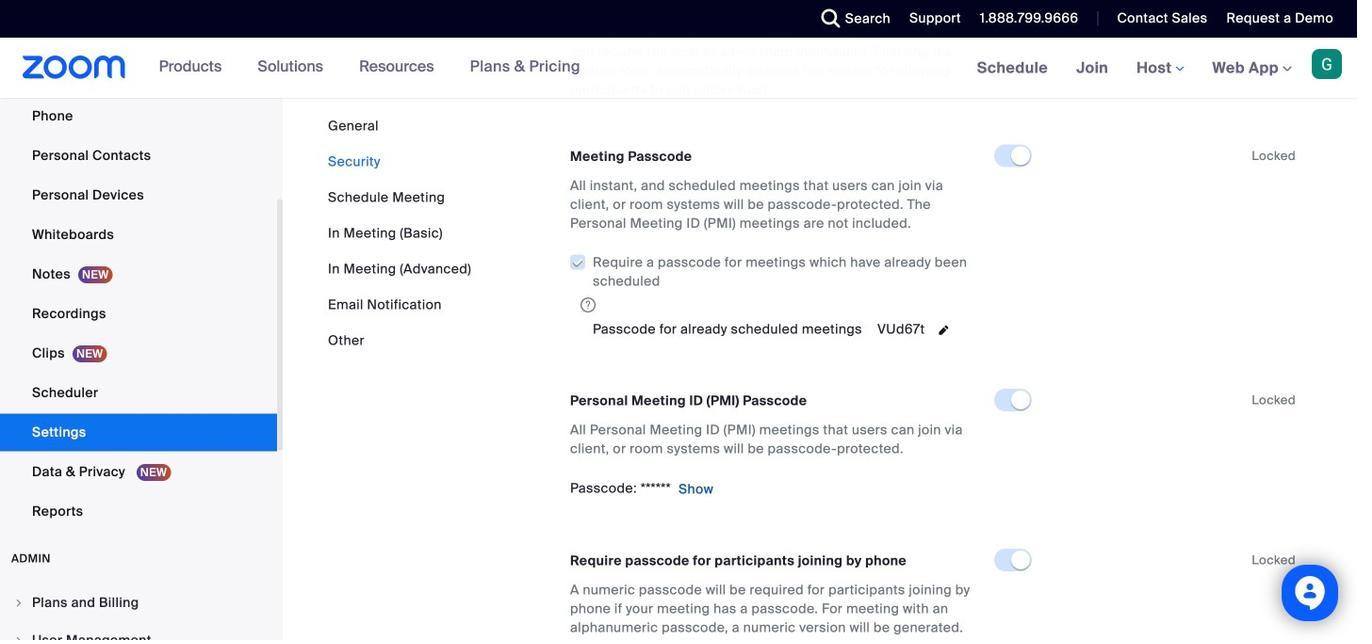 Task type: describe. For each thing, give the bounding box(es) containing it.
admin menu menu
[[0, 586, 277, 641]]

edit password for meetings which have already been scheduled image
[[933, 321, 955, 340]]

zoom logo image
[[23, 56, 126, 79]]

side navigation navigation
[[0, 0, 283, 641]]



Task type: vqa. For each thing, say whether or not it's contained in the screenshot.
Uml Class Diagram element at right
no



Task type: locate. For each thing, give the bounding box(es) containing it.
profile picture image
[[1312, 49, 1342, 79]]

meetings navigation
[[963, 38, 1357, 99]]

product information navigation
[[145, 38, 595, 98]]

menu item
[[0, 586, 277, 622], [0, 624, 277, 641]]

1 vertical spatial menu item
[[0, 624, 277, 641]]

banner
[[0, 38, 1357, 99]]

right image
[[13, 636, 25, 641]]

personal menu menu
[[0, 0, 277, 533]]

right image
[[13, 598, 25, 609]]

menu bar
[[328, 117, 471, 351]]

0 vertical spatial menu item
[[0, 586, 277, 622]]

1 menu item from the top
[[0, 586, 277, 622]]

2 menu item from the top
[[0, 624, 277, 641]]



